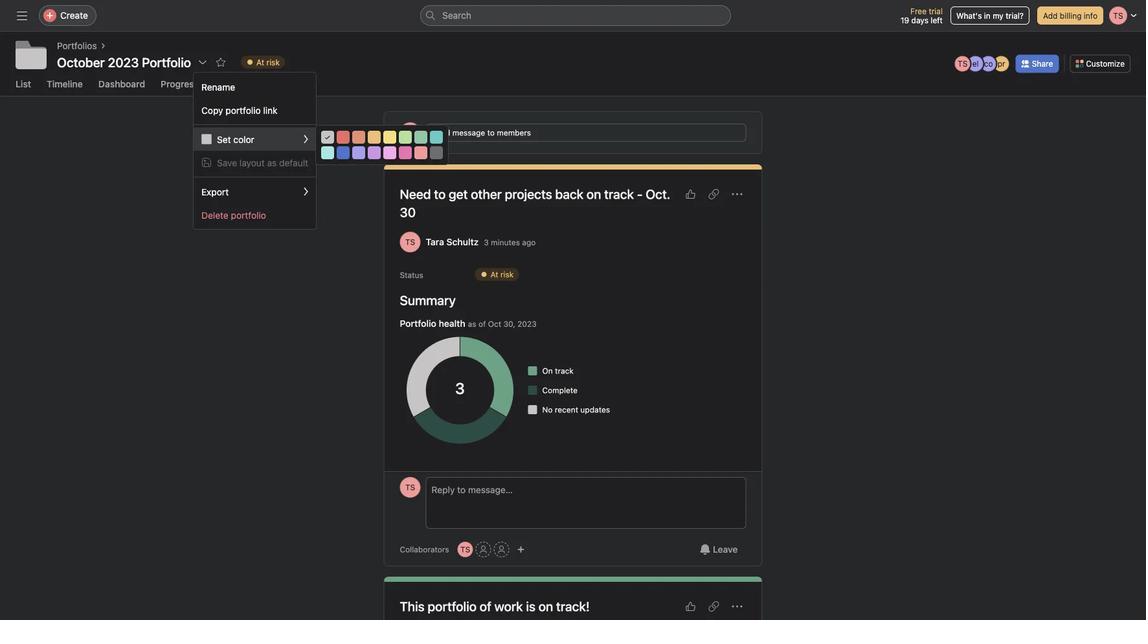 Task type: locate. For each thing, give the bounding box(es) containing it.
timeline link
[[47, 78, 83, 96]]

my
[[993, 11, 1004, 20]]

of left the work
[[480, 599, 492, 614]]

0 likes. click to like this task image
[[686, 189, 696, 199], [686, 602, 696, 612]]

collaborators
[[400, 545, 449, 555]]

workload link
[[215, 78, 255, 96]]

add billing info button
[[1038, 6, 1104, 25]]

delete
[[202, 210, 229, 220]]

expand sidebar image
[[17, 10, 27, 21]]

0 likes. click to like this task image left copy link image
[[686, 602, 696, 612]]

work
[[495, 599, 523, 614]]

leave button
[[692, 538, 747, 562]]

1 vertical spatial portfolio
[[231, 210, 266, 220]]

default
[[279, 157, 308, 168]]

19
[[901, 16, 910, 25]]

at up rename link on the top of page
[[257, 58, 265, 67]]

to right the "message"
[[488, 128, 495, 137]]

create button
[[39, 5, 97, 26]]

0 horizontal spatial at risk
[[257, 58, 280, 67]]

left
[[931, 16, 943, 25]]

portfolio for delete
[[231, 210, 266, 220]]

2 0 likes. click to like this task image from the top
[[686, 602, 696, 612]]

tara
[[426, 237, 444, 247]]

on right is
[[539, 599, 554, 614]]

layout
[[240, 157, 265, 168]]

to inside send message to members button
[[488, 128, 495, 137]]

30
[[400, 205, 416, 220]]

30,
[[504, 320, 516, 329]]

save layout as default link
[[194, 151, 316, 174]]

0 vertical spatial at risk
[[257, 58, 280, 67]]

co
[[985, 59, 994, 68]]

1 vertical spatial ts button
[[458, 542, 473, 558]]

of inside portfolio health as of oct 30, 2023
[[479, 320, 486, 329]]

leave
[[713, 544, 738, 555]]

risk up messages
[[267, 58, 280, 67]]

copy portfolio link link
[[194, 98, 316, 122]]

need to get other projects back on track - oct. 30
[[400, 186, 671, 220]]

add or remove collaborators image
[[517, 546, 525, 554]]

portfolio right this on the left bottom of the page
[[428, 599, 477, 614]]

2 vertical spatial portfolio
[[428, 599, 477, 614]]

delete portfolio
[[202, 210, 266, 220]]

no
[[543, 405, 553, 415]]

0 horizontal spatial track
[[555, 367, 574, 376]]

ts button right collaborators
[[458, 542, 473, 558]]

1 horizontal spatial risk
[[501, 270, 514, 279]]

0 vertical spatial portfolio
[[226, 105, 261, 115]]

1 horizontal spatial ts button
[[458, 542, 473, 558]]

0 horizontal spatial on
[[539, 599, 554, 614]]

0 horizontal spatial ts button
[[400, 477, 421, 498]]

0 vertical spatial 0 likes. click to like this task image
[[686, 189, 696, 199]]

1 horizontal spatial track
[[605, 186, 634, 202]]

1 horizontal spatial to
[[488, 128, 495, 137]]

at
[[257, 58, 265, 67], [491, 270, 499, 279]]

more actions image
[[733, 602, 743, 612]]

minutes
[[491, 238, 520, 247]]

0 vertical spatial at
[[257, 58, 265, 67]]

1 horizontal spatial as
[[468, 320, 477, 329]]

1 vertical spatial of
[[480, 599, 492, 614]]

rename
[[202, 81, 235, 92]]

customize
[[1087, 59, 1125, 68]]

track right on
[[555, 367, 574, 376]]

of
[[479, 320, 486, 329], [480, 599, 492, 614]]

ts button up collaborators
[[400, 477, 421, 498]]

portfolio down the workload link
[[226, 105, 261, 115]]

of for oct
[[479, 320, 486, 329]]

1 vertical spatial risk
[[501, 270, 514, 279]]

portfolios
[[57, 40, 97, 51]]

0 vertical spatial on
[[587, 186, 602, 202]]

as right layout
[[267, 157, 277, 168]]

set color link
[[194, 128, 316, 151]]

to
[[488, 128, 495, 137], [434, 186, 446, 202]]

1 vertical spatial as
[[468, 320, 477, 329]]

as
[[267, 157, 277, 168], [468, 320, 477, 329]]

0 vertical spatial as
[[267, 157, 277, 168]]

ts left send
[[406, 128, 415, 137]]

tara schultz 3 minutes ago
[[426, 237, 536, 247]]

risk
[[267, 58, 280, 67], [501, 270, 514, 279]]

what's in my trial?
[[957, 11, 1024, 20]]

portfolio
[[226, 105, 261, 115], [231, 210, 266, 220], [428, 599, 477, 614]]

3
[[484, 238, 489, 247]]

ago
[[522, 238, 536, 247]]

on right back
[[587, 186, 602, 202]]

1 vertical spatial 0 likes. click to like this task image
[[686, 602, 696, 612]]

copy link image
[[709, 189, 720, 199]]

as inside the save layout as default link
[[267, 157, 277, 168]]

0 horizontal spatial to
[[434, 186, 446, 202]]

message
[[453, 128, 485, 137]]

1 vertical spatial at
[[491, 270, 499, 279]]

delete portfolio link
[[194, 203, 316, 227]]

el
[[973, 59, 979, 68]]

what's in my trial? button
[[951, 6, 1030, 25]]

0 horizontal spatial risk
[[267, 58, 280, 67]]

1 horizontal spatial at
[[491, 270, 499, 279]]

at risk
[[257, 58, 280, 67], [491, 270, 514, 279]]

1 0 likes. click to like this task image from the top
[[686, 189, 696, 199]]

set color
[[217, 134, 255, 145]]

to left get
[[434, 186, 446, 202]]

2023
[[518, 320, 537, 329]]

at risk button
[[235, 53, 291, 71]]

0 horizontal spatial as
[[267, 157, 277, 168]]

at down minutes
[[491, 270, 499, 279]]

no recent updates
[[543, 405, 610, 415]]

need to get other projects back on track - oct. 30 link
[[400, 186, 671, 220]]

1 vertical spatial to
[[434, 186, 446, 202]]

this portfolio of work is on track! link
[[400, 599, 590, 614]]

save layout as default
[[217, 157, 308, 168]]

at risk up rename link on the top of page
[[257, 58, 280, 67]]

free
[[911, 6, 927, 16]]

1 horizontal spatial on
[[587, 186, 602, 202]]

color
[[233, 134, 255, 145]]

0 vertical spatial risk
[[267, 58, 280, 67]]

free trial 19 days left
[[901, 6, 943, 25]]

risk down minutes
[[501, 270, 514, 279]]

other
[[471, 186, 502, 202]]

0 vertical spatial to
[[488, 128, 495, 137]]

at risk down minutes
[[491, 270, 514, 279]]

track left -
[[605, 186, 634, 202]]

on
[[543, 367, 553, 376]]

0 vertical spatial ts button
[[400, 477, 421, 498]]

pr
[[998, 59, 1006, 68]]

oct
[[488, 320, 502, 329]]

0 vertical spatial track
[[605, 186, 634, 202]]

export link
[[194, 180, 316, 203]]

share button
[[1016, 55, 1060, 73]]

progress link
[[161, 78, 199, 96]]

portfolio down export link
[[231, 210, 266, 220]]

0 horizontal spatial at
[[257, 58, 265, 67]]

as left oct
[[468, 320, 477, 329]]

0 likes. click to like this task image left copy link icon in the top of the page
[[686, 189, 696, 199]]

0 vertical spatial of
[[479, 320, 486, 329]]

on
[[587, 186, 602, 202], [539, 599, 554, 614]]

portfolio health as of oct 30, 2023
[[400, 318, 537, 329]]

this portfolio of work is on track!
[[400, 599, 590, 614]]

track
[[605, 186, 634, 202], [555, 367, 574, 376]]

of left oct
[[479, 320, 486, 329]]

search list box
[[421, 5, 732, 26]]

1 vertical spatial at risk
[[491, 270, 514, 279]]



Task type: describe. For each thing, give the bounding box(es) containing it.
ts left tara
[[406, 238, 415, 247]]

risk inside popup button
[[267, 58, 280, 67]]

back
[[556, 186, 584, 202]]

on inside need to get other projects back on track - oct. 30
[[587, 186, 602, 202]]

of for work
[[480, 599, 492, 614]]

updates
[[581, 405, 610, 415]]

portfolio for copy
[[226, 105, 261, 115]]

dashboard link
[[98, 78, 145, 96]]

ts right collaborators
[[461, 545, 471, 555]]

portfolio for this
[[428, 599, 477, 614]]

customize button
[[1071, 55, 1131, 73]]

members
[[497, 128, 531, 137]]

list link
[[16, 78, 31, 96]]

this
[[400, 599, 425, 614]]

show options image
[[198, 57, 208, 67]]

add billing info
[[1044, 11, 1098, 20]]

timeline
[[47, 78, 83, 89]]

days
[[912, 16, 929, 25]]

send message to members button
[[426, 124, 747, 142]]

projects
[[505, 186, 553, 202]]

share
[[1033, 59, 1054, 68]]

messages
[[271, 78, 314, 89]]

portfolios link
[[57, 39, 97, 53]]

what's
[[957, 11, 983, 20]]

copy portfolio link
[[202, 105, 278, 115]]

send message to members
[[432, 128, 531, 137]]

1 vertical spatial on
[[539, 599, 554, 614]]

october
[[57, 54, 105, 70]]

track inside need to get other projects back on track - oct. 30
[[605, 186, 634, 202]]

in
[[985, 11, 991, 20]]

tara schultz link
[[426, 237, 479, 247]]

send
[[432, 128, 451, 137]]

copy
[[202, 105, 223, 115]]

trial?
[[1006, 11, 1024, 20]]

recent
[[555, 405, 579, 415]]

at risk inside popup button
[[257, 58, 280, 67]]

get
[[449, 186, 468, 202]]

list
[[16, 78, 31, 89]]

export
[[202, 186, 229, 197]]

summary
[[400, 293, 456, 308]]

add to starred image
[[216, 57, 226, 67]]

need
[[400, 186, 431, 202]]

set
[[217, 134, 231, 145]]

to inside need to get other projects back on track - oct. 30
[[434, 186, 446, 202]]

ts up collaborators
[[406, 483, 415, 492]]

trial
[[929, 6, 943, 16]]

schultz
[[447, 237, 479, 247]]

search button
[[421, 5, 732, 26]]

billing
[[1061, 11, 1082, 20]]

link
[[263, 105, 278, 115]]

workload
[[215, 78, 255, 89]]

complete
[[543, 386, 578, 395]]

status
[[400, 271, 424, 280]]

1 vertical spatial track
[[555, 367, 574, 376]]

0 likes. click to like this task image for this portfolio of work is on track!
[[686, 602, 696, 612]]

search
[[443, 10, 472, 21]]

portfolio health
[[400, 318, 466, 329]]

on track
[[543, 367, 574, 376]]

add
[[1044, 11, 1058, 20]]

progress
[[161, 78, 199, 89]]

ts left el
[[958, 59, 968, 68]]

2023 portfolio
[[108, 54, 191, 70]]

save
[[217, 157, 237, 168]]

0 likes. click to like this task image for need to get other projects back on track - oct. 30
[[686, 189, 696, 199]]

1 horizontal spatial at risk
[[491, 270, 514, 279]]

october 2023 portfolio
[[57, 54, 191, 70]]

create
[[60, 10, 88, 21]]

as inside portfolio health as of oct 30, 2023
[[468, 320, 477, 329]]

rename link
[[194, 75, 316, 98]]

info
[[1085, 11, 1098, 20]]

copy link image
[[709, 602, 720, 612]]

more actions image
[[733, 189, 743, 199]]

track!
[[557, 599, 590, 614]]

oct.
[[646, 186, 671, 202]]

at inside popup button
[[257, 58, 265, 67]]

dashboard
[[98, 78, 145, 89]]



Task type: vqa. For each thing, say whether or not it's contained in the screenshot.
leftmost as
yes



